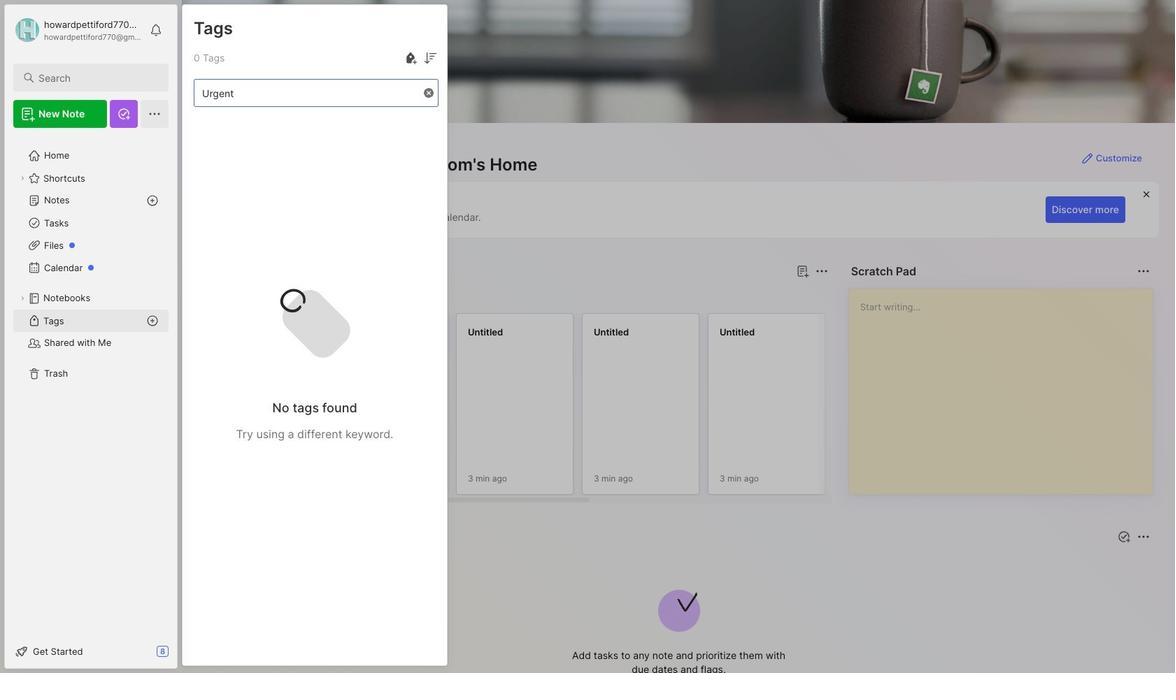Task type: locate. For each thing, give the bounding box(es) containing it.
None search field
[[38, 69, 156, 86]]

Search text field
[[38, 71, 156, 85]]

tree inside the main element
[[5, 136, 177, 637]]

row group
[[204, 313, 1176, 504]]

Account field
[[13, 16, 143, 44]]

tree
[[5, 136, 177, 637]]

1 horizontal spatial tab
[[254, 288, 310, 305]]

tab list
[[207, 288, 826, 305]]

tab
[[207, 288, 248, 305], [254, 288, 310, 305]]

new task image
[[1117, 530, 1131, 544]]

Sort field
[[422, 50, 439, 66]]

0 horizontal spatial tab
[[207, 288, 248, 305]]

main element
[[0, 0, 182, 674]]



Task type: vqa. For each thing, say whether or not it's contained in the screenshot.
Create new tag "ICON"
yes



Task type: describe. For each thing, give the bounding box(es) containing it.
Find tags… text field
[[195, 84, 420, 103]]

sort options image
[[422, 50, 439, 66]]

Start writing… text field
[[860, 289, 1152, 484]]

Help and Learning task checklist field
[[5, 641, 177, 663]]

1 tab from the left
[[207, 288, 248, 305]]

click to collapse image
[[177, 648, 187, 665]]

2 tab from the left
[[254, 288, 310, 305]]

none search field inside the main element
[[38, 69, 156, 86]]

expand notebooks image
[[18, 295, 27, 303]]

create new tag image
[[402, 50, 419, 66]]



